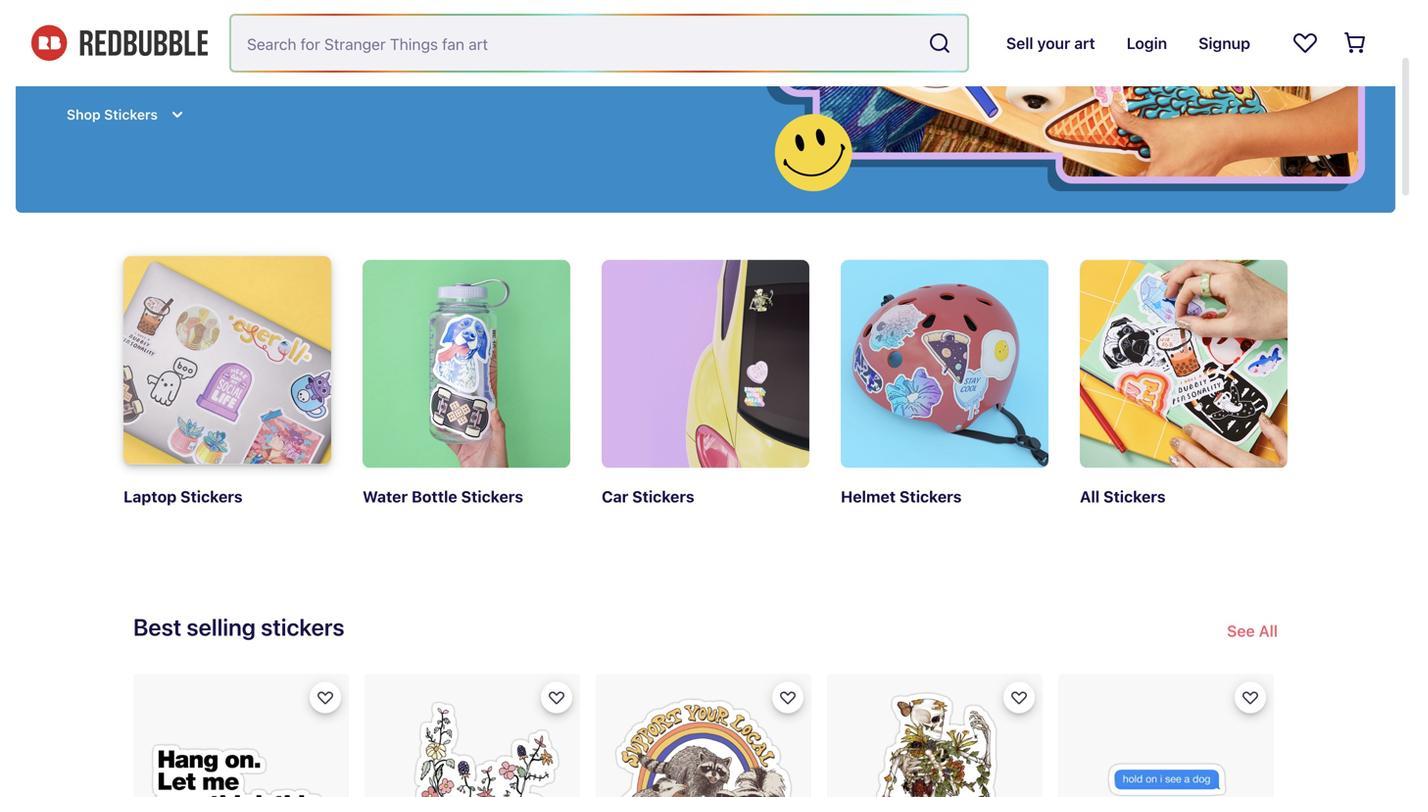 Task type: describe. For each thing, give the bounding box(es) containing it.
customize
[[63, 27, 154, 50]]

water
[[363, 487, 408, 506]]

2 stickers from the left
[[461, 487, 524, 506]]

selling
[[187, 613, 256, 641]]

cars,
[[353, 27, 394, 50]]

redbubble logo image
[[31, 25, 208, 61]]

car stickers link
[[602, 260, 810, 533]]

all stickers link
[[1080, 260, 1288, 533]]

and
[[399, 27, 431, 50]]

stickers for helmet stickers
[[900, 487, 962, 506]]

small
[[259, 57, 304, 80]]

water bottle stickers image
[[363, 260, 571, 468]]

helmet stickers
[[841, 487, 962, 506]]

more.
[[436, 27, 485, 50]]

bottles,
[[284, 27, 348, 50]]

when
[[63, 57, 109, 80]]

stickers for all stickers
[[1104, 487, 1166, 506]]

up
[[525, 27, 547, 50]]

stickers for car stickers
[[633, 487, 695, 506]]

stickers
[[261, 613, 345, 641]]

laptops,
[[159, 27, 227, 50]]

laptop stickers image
[[124, 256, 331, 464]]

all stickers
[[1080, 487, 1166, 506]]

all stickers image
[[1080, 260, 1288, 468]]



Task type: locate. For each thing, give the bounding box(es) containing it.
laptop stickers link
[[124, 256, 331, 533]]

multiple
[[187, 57, 255, 80]]

Search term search field
[[231, 16, 921, 71]]

get
[[490, 27, 520, 50]]

helmet
[[841, 487, 896, 506]]

5 stickers from the left
[[1104, 487, 1166, 506]]

None field
[[231, 16, 968, 71]]

best selling stickers
[[133, 613, 345, 641]]

best
[[133, 613, 182, 641]]

you
[[114, 57, 145, 80]]

3 stickers from the left
[[633, 487, 695, 506]]

stickers.
[[309, 57, 380, 80]]

stickers right all at the bottom right of the page
[[1104, 487, 1166, 506]]

laptop
[[124, 487, 177, 506]]

water
[[232, 27, 280, 50]]

laptop stickers
[[124, 487, 243, 506]]

4 stickers from the left
[[900, 487, 962, 506]]

stickers inside 'link'
[[1104, 487, 1166, 506]]

buy
[[150, 57, 182, 80]]

stickers for laptop stickers
[[180, 487, 243, 506]]

bottle
[[412, 487, 458, 506]]

stickers right bottle
[[461, 487, 524, 506]]

stickers right laptop
[[180, 487, 243, 506]]

all
[[1080, 487, 1100, 506]]

off
[[619, 27, 643, 50]]

stickers
[[180, 487, 243, 506], [461, 487, 524, 506], [633, 487, 695, 506], [900, 487, 962, 506], [1104, 487, 1166, 506]]

1 stickers from the left
[[180, 487, 243, 506]]

50%
[[574, 27, 614, 50]]

water bottle stickers link
[[363, 260, 571, 533]]

customize laptops, water bottles, cars, and more. get up to 50% off when you buy multiple small stickers.
[[63, 27, 643, 80]]

car stickers
[[602, 487, 695, 506]]

to
[[552, 27, 569, 50]]

stickers right car
[[633, 487, 695, 506]]

helmet stickers image
[[841, 260, 1049, 468]]

car
[[602, 487, 629, 506]]

stickers right helmet
[[900, 487, 962, 506]]

helmet stickers link
[[841, 260, 1049, 533]]

water bottle stickers
[[363, 487, 524, 506]]

car stickers image
[[602, 260, 810, 468]]



Task type: vqa. For each thing, say whether or not it's contained in the screenshot.
2nd is from right
no



